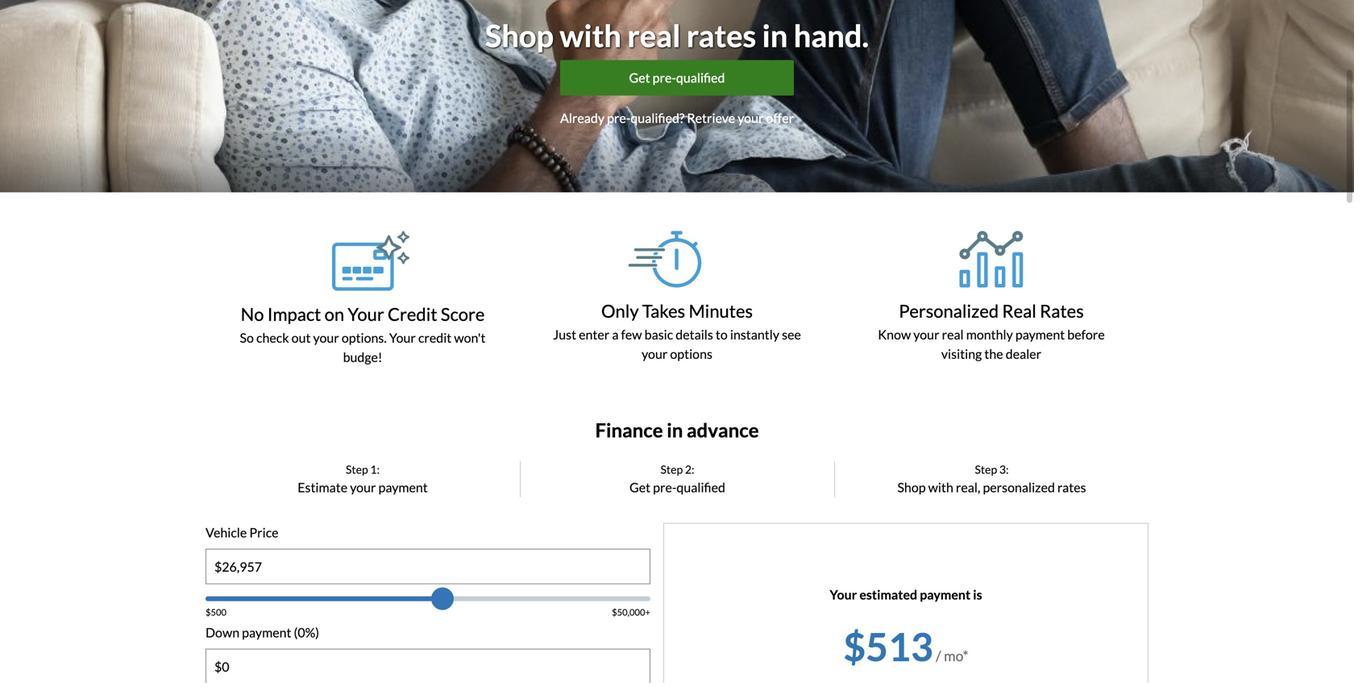Task type: vqa. For each thing, say whether or not it's contained in the screenshot.
'term'
no



Task type: locate. For each thing, give the bounding box(es) containing it.
1 vertical spatial your
[[389, 330, 416, 345]]

shop with real rates in hand.
[[485, 17, 869, 54]]

enter
[[579, 327, 610, 342]]

step left 2:
[[661, 463, 683, 476]]

step
[[346, 463, 368, 476], [661, 463, 683, 476], [975, 463, 998, 476]]

no
[[241, 304, 264, 325]]

real,
[[956, 480, 981, 495]]

$500
[[206, 607, 227, 618]]

payment up dealer
[[1016, 327, 1066, 342]]

your
[[738, 110, 764, 126], [914, 327, 940, 342], [313, 330, 339, 345], [642, 346, 668, 362], [350, 480, 376, 495]]

vehicle
[[206, 525, 247, 541]]

real
[[628, 17, 681, 54], [942, 327, 964, 342]]

None text field
[[206, 550, 650, 584]]

in right finance
[[667, 418, 683, 441]]

get
[[629, 70, 651, 85], [630, 480, 651, 495]]

2:
[[685, 463, 695, 476]]

only takes minutes just enter a few basic details to instantly see your options
[[553, 300, 802, 362]]

shop inside step 3: shop with real, personalized rates
[[898, 480, 926, 495]]

takes
[[643, 300, 686, 321]]

pre-
[[653, 70, 677, 85], [607, 110, 631, 126], [653, 480, 677, 495]]

qualified inside button
[[677, 70, 725, 85]]

1 horizontal spatial in
[[763, 17, 788, 54]]

3 step from the left
[[975, 463, 998, 476]]

qualified?
[[631, 110, 685, 126]]

down
[[206, 625, 240, 641]]

step inside step 3: shop with real, personalized rates
[[975, 463, 998, 476]]

2 vertical spatial your
[[830, 587, 858, 603]]

step inside step 2: get pre-qualified
[[661, 463, 683, 476]]

2 step from the left
[[661, 463, 683, 476]]

a
[[612, 327, 619, 342]]

0 vertical spatial pre-
[[653, 70, 677, 85]]

1 vertical spatial qualified
[[677, 480, 726, 495]]

0 vertical spatial real
[[628, 17, 681, 54]]

1 horizontal spatial with
[[929, 480, 954, 495]]

0 horizontal spatial real
[[628, 17, 681, 54]]

qualified up retrieve
[[677, 70, 725, 85]]

0 horizontal spatial step
[[346, 463, 368, 476]]

in left hand.
[[763, 17, 788, 54]]

your inside only takes minutes just enter a few basic details to instantly see your options
[[642, 346, 668, 362]]

retrieve
[[687, 110, 736, 126]]

rates up get pre-qualified
[[687, 17, 757, 54]]

step left "3:" at the right bottom of the page
[[975, 463, 998, 476]]

1 vertical spatial shop
[[898, 480, 926, 495]]

check
[[256, 330, 289, 345]]

1 vertical spatial real
[[942, 327, 964, 342]]

step 1: estimate your payment
[[298, 463, 428, 495]]

your down basic
[[642, 346, 668, 362]]

real up visiting
[[942, 327, 964, 342]]

0 vertical spatial qualified
[[677, 70, 725, 85]]

1 horizontal spatial real
[[942, 327, 964, 342]]

payment inside step 1: estimate your payment
[[379, 480, 428, 495]]

know
[[878, 327, 912, 342]]

0 vertical spatial in
[[763, 17, 788, 54]]

credit
[[419, 330, 452, 345]]

get up qualified?
[[629, 70, 651, 85]]

1 horizontal spatial shop
[[898, 480, 926, 495]]

pre- inside button
[[653, 70, 677, 85]]

your left estimated
[[830, 587, 858, 603]]

1 vertical spatial pre-
[[607, 110, 631, 126]]

pre- inside 'link'
[[607, 110, 631, 126]]

Down payment (0%) text field
[[206, 650, 650, 683]]

1 vertical spatial in
[[667, 418, 683, 441]]

1 vertical spatial rates
[[1058, 480, 1087, 495]]

your inside step 1: estimate your payment
[[350, 480, 376, 495]]

your down credit
[[389, 330, 416, 345]]

so
[[240, 330, 254, 345]]

real
[[1003, 300, 1037, 321]]

2 vertical spatial pre-
[[653, 480, 677, 495]]

0 vertical spatial rates
[[687, 17, 757, 54]]

your left the offer
[[738, 110, 764, 126]]

payment down 1: at bottom
[[379, 480, 428, 495]]

your right the know
[[914, 327, 940, 342]]

personalized real rates know your real monthly payment before visiting the dealer
[[878, 300, 1105, 362]]

with
[[560, 17, 622, 54], [929, 480, 954, 495]]

your inside the no impact on your credit score so check out your options. your credit won't budge!
[[313, 330, 339, 345]]

rates right personalized
[[1058, 480, 1087, 495]]

hand.
[[794, 17, 869, 54]]

pre- down finance in advance
[[653, 480, 677, 495]]

get inside button
[[629, 70, 651, 85]]

2 horizontal spatial your
[[830, 587, 858, 603]]

with inside step 3: shop with real, personalized rates
[[929, 480, 954, 495]]

price
[[249, 525, 279, 541]]

see
[[782, 327, 802, 342]]

pre- up qualified?
[[653, 70, 677, 85]]

vehicle price
[[206, 525, 279, 541]]

estimate
[[298, 480, 348, 495]]

1 horizontal spatial rates
[[1058, 480, 1087, 495]]

qualified
[[677, 70, 725, 85], [677, 480, 726, 495]]

your estimated payment is
[[830, 587, 983, 603]]

1 vertical spatial with
[[929, 480, 954, 495]]

step for payment
[[346, 463, 368, 476]]

step for real,
[[975, 463, 998, 476]]

your up options.
[[348, 304, 384, 325]]

2 horizontal spatial step
[[975, 463, 998, 476]]

payment
[[1016, 327, 1066, 342], [379, 480, 428, 495], [920, 587, 971, 603], [242, 625, 292, 641]]

details
[[676, 327, 714, 342]]

your down on
[[313, 330, 339, 345]]

qualified down 2:
[[677, 480, 726, 495]]

rates inside step 3: shop with real, personalized rates
[[1058, 480, 1087, 495]]

0 horizontal spatial your
[[348, 304, 384, 325]]

on
[[325, 304, 344, 325]]

the
[[985, 346, 1004, 362]]

in
[[763, 17, 788, 54], [667, 418, 683, 441]]

rates
[[687, 17, 757, 54], [1058, 480, 1087, 495]]

payment inside the personalized real rates know your real monthly payment before visiting the dealer
[[1016, 327, 1066, 342]]

get pre-qualified
[[629, 70, 725, 85]]

$50,000+
[[612, 607, 651, 618]]

0 vertical spatial get
[[629, 70, 651, 85]]

pre- right already
[[607, 110, 631, 126]]

step inside step 1: estimate your payment
[[346, 463, 368, 476]]

your
[[348, 304, 384, 325], [389, 330, 416, 345], [830, 587, 858, 603]]

already
[[560, 110, 605, 126]]

1 horizontal spatial step
[[661, 463, 683, 476]]

dealer
[[1006, 346, 1042, 362]]

step left 1: at bottom
[[346, 463, 368, 476]]

1:
[[370, 463, 380, 476]]

budge!
[[343, 349, 383, 365]]

get down finance
[[630, 480, 651, 495]]

instantly
[[731, 327, 780, 342]]

1 vertical spatial get
[[630, 480, 651, 495]]

real up get pre-qualified
[[628, 17, 681, 54]]

$513
[[844, 623, 934, 670]]

your down 1: at bottom
[[350, 480, 376, 495]]

shop
[[485, 17, 554, 54], [898, 480, 926, 495]]

1 step from the left
[[346, 463, 368, 476]]

to
[[716, 327, 728, 342]]

personalized
[[983, 480, 1056, 495]]

0 horizontal spatial shop
[[485, 17, 554, 54]]

0 horizontal spatial with
[[560, 17, 622, 54]]

qualified inside step 2: get pre-qualified
[[677, 480, 726, 495]]



Task type: describe. For each thing, give the bounding box(es) containing it.
1 horizontal spatial your
[[389, 330, 416, 345]]

your inside the personalized real rates know your real monthly payment before visiting the dealer
[[914, 327, 940, 342]]

your inside 'link'
[[738, 110, 764, 126]]

get pre-qualified button
[[560, 60, 794, 96]]

monthly
[[967, 327, 1014, 342]]

step 2: get pre-qualified
[[630, 463, 726, 495]]

already pre-qualified? retrieve your offer link
[[560, 108, 794, 128]]

rates
[[1040, 300, 1085, 321]]

real inside the personalized real rates know your real monthly payment before visiting the dealer
[[942, 327, 964, 342]]

credit
[[388, 304, 438, 325]]

0 horizontal spatial in
[[667, 418, 683, 441]]

score
[[441, 304, 485, 325]]

already pre-qualified? retrieve your offer
[[560, 110, 794, 126]]

options
[[670, 346, 713, 362]]

basic
[[645, 327, 674, 342]]

personalized
[[899, 300, 999, 321]]

down payment (0%)
[[206, 625, 319, 641]]

pre- for qualified?
[[607, 110, 631, 126]]

few
[[621, 327, 642, 342]]

finance in advance
[[596, 418, 759, 441]]

payment left the is
[[920, 587, 971, 603]]

step for qualified
[[661, 463, 683, 476]]

out
[[292, 330, 311, 345]]

before
[[1068, 327, 1105, 342]]

get inside step 2: get pre-qualified
[[630, 480, 651, 495]]

pre- for qualified
[[653, 70, 677, 85]]

0 vertical spatial your
[[348, 304, 384, 325]]

0 vertical spatial shop
[[485, 17, 554, 54]]

just
[[553, 327, 577, 342]]

estimated
[[860, 587, 918, 603]]

3:
[[1000, 463, 1009, 476]]

impact
[[268, 304, 321, 325]]

visiting
[[942, 346, 983, 362]]

minutes
[[689, 300, 753, 321]]

is
[[974, 587, 983, 603]]

finance
[[596, 418, 663, 441]]

offer
[[767, 110, 794, 126]]

/
[[936, 647, 942, 664]]

0 horizontal spatial rates
[[687, 17, 757, 54]]

0 vertical spatial with
[[560, 17, 622, 54]]

pre- inside step 2: get pre-qualified
[[653, 480, 677, 495]]

advance
[[687, 418, 759, 441]]

step 3: shop with real, personalized rates
[[898, 463, 1087, 495]]

options.
[[342, 330, 387, 345]]

no impact on your credit score so check out your options. your credit won't budge!
[[240, 304, 486, 365]]

(0%)
[[294, 625, 319, 641]]

payment left (0%)
[[242, 625, 292, 641]]

$513 / mo*
[[844, 623, 969, 670]]

shop with real rates in hand image
[[0, 0, 1355, 192]]

mo*
[[944, 647, 969, 664]]

only
[[602, 300, 639, 321]]

won't
[[454, 330, 486, 345]]



